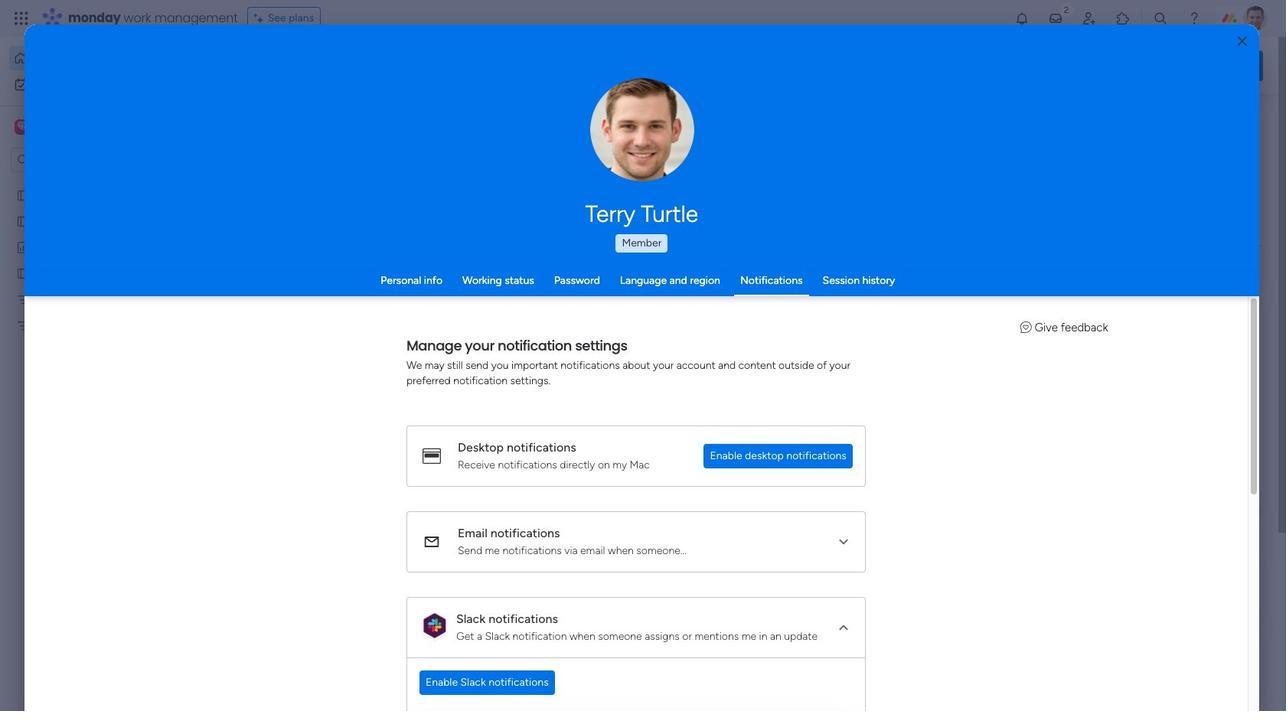 Task type: describe. For each thing, give the bounding box(es) containing it.
update feed image
[[1049, 11, 1064, 26]]

dapulse x slim image
[[1241, 111, 1259, 129]]

2 add to favorites image from the left
[[955, 280, 971, 295]]

public dashboard image
[[757, 280, 774, 296]]

public dashboard image
[[16, 240, 31, 254]]

remove from favorites image
[[454, 280, 470, 295]]

component image for 2nd add to favorites icon from the right
[[506, 304, 520, 318]]

monday marketplace image
[[1116, 11, 1131, 26]]

2 public board image from the top
[[16, 266, 31, 280]]

1 vertical spatial option
[[9, 72, 186, 97]]

component image
[[256, 304, 270, 318]]

see plans image
[[254, 10, 268, 27]]

Search in workspace field
[[32, 151, 128, 169]]

quick search results list box
[[237, 143, 997, 534]]

workspace selection element
[[15, 118, 128, 138]]

add to favorites image
[[454, 468, 470, 483]]



Task type: vqa. For each thing, say whether or not it's contained in the screenshot.
middle Public board image
yes



Task type: locate. For each thing, give the bounding box(es) containing it.
1 horizontal spatial add to favorites image
[[955, 280, 971, 295]]

0 vertical spatial public board image
[[16, 214, 31, 228]]

public board image down public dashboard image on the top of the page
[[16, 266, 31, 280]]

templates image image
[[1048, 308, 1250, 414]]

0 horizontal spatial public board image
[[16, 188, 31, 202]]

0 horizontal spatial add to favorites image
[[705, 280, 720, 295]]

public board image up component image
[[256, 280, 273, 296]]

1 add to favorites image from the left
[[705, 280, 720, 295]]

1 component image from the left
[[506, 304, 520, 318]]

help center element
[[1034, 632, 1264, 693]]

notifications image
[[1015, 11, 1030, 26]]

terry turtle image
[[1244, 6, 1269, 31]]

v2 user feedback image
[[1021, 321, 1032, 335]]

public board image up public dashboard image on the top of the page
[[16, 188, 31, 202]]

list box
[[0, 179, 195, 545]]

public board image
[[16, 214, 31, 228], [16, 266, 31, 280]]

0 vertical spatial option
[[9, 46, 186, 70]]

getting started element
[[1034, 558, 1264, 620]]

2 element
[[391, 577, 410, 595]]

invite members image
[[1082, 11, 1098, 26]]

1 horizontal spatial component image
[[757, 304, 771, 318]]

1 horizontal spatial public board image
[[256, 280, 273, 296]]

help image
[[1187, 11, 1203, 26]]

2 component image from the left
[[757, 304, 771, 318]]

2 horizontal spatial public board image
[[506, 280, 523, 296]]

1 public board image from the top
[[16, 214, 31, 228]]

search everything image
[[1154, 11, 1169, 26]]

workspace image
[[15, 119, 30, 136], [17, 119, 27, 136]]

option
[[9, 46, 186, 70], [9, 72, 186, 97], [0, 181, 195, 184]]

component image for 1st add to favorites icon from the right
[[757, 304, 771, 318]]

close image
[[1238, 36, 1248, 47]]

public board image for component image
[[256, 280, 273, 296]]

2 vertical spatial option
[[0, 181, 195, 184]]

public board image
[[16, 188, 31, 202], [256, 280, 273, 296], [506, 280, 523, 296]]

public board image right remove from favorites image
[[506, 280, 523, 296]]

1 workspace image from the left
[[15, 119, 30, 136]]

2 image
[[1060, 1, 1074, 18]]

1 vertical spatial public board image
[[16, 266, 31, 280]]

0 horizontal spatial component image
[[506, 304, 520, 318]]

public board image for component icon for 2nd add to favorites icon from the right
[[506, 280, 523, 296]]

add to favorites image
[[705, 280, 720, 295], [955, 280, 971, 295]]

public board image up public dashboard image on the top of the page
[[16, 214, 31, 228]]

2 workspace image from the left
[[17, 119, 27, 136]]

select product image
[[14, 11, 29, 26]]

component image
[[506, 304, 520, 318], [757, 304, 771, 318]]



